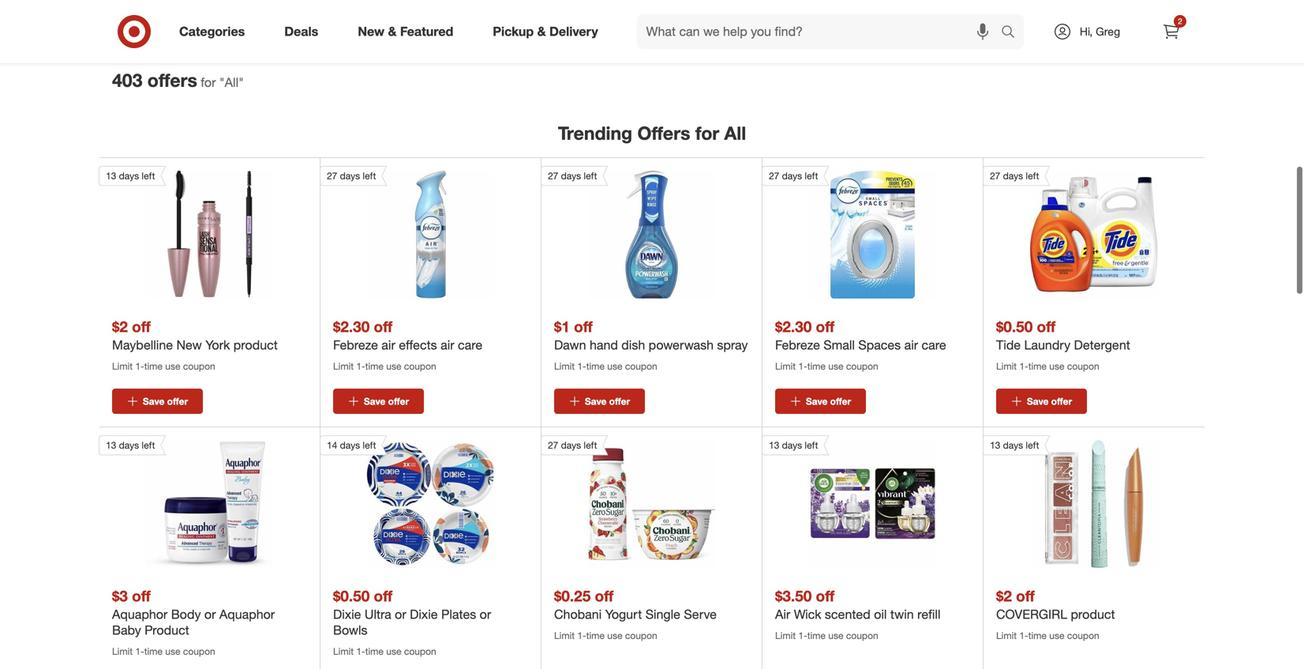 Task type: describe. For each thing, give the bounding box(es) containing it.
single
[[646, 607, 681, 622]]

hand
[[590, 337, 618, 353]]

coupon inside $3.50 off air wick scented oil twin refill limit 1-time use coupon
[[847, 630, 879, 642]]

use inside $0.50 off dixie ultra or dixie plates or bowls limit 1-time use coupon
[[386, 646, 402, 657]]

use inside $0.25 off chobani yogurt single serve limit 1-time use coupon
[[608, 630, 623, 642]]

pickup & delivery link
[[480, 14, 618, 49]]

13 days left for $3.50
[[769, 439, 819, 451]]

pickup & delivery
[[493, 24, 598, 39]]

days inside 14 days left button
[[340, 439, 360, 451]]

time inside $2.30 off febreze air effects air care limit 1-time use coupon
[[365, 360, 384, 372]]

greg
[[1096, 24, 1121, 38]]

off for yogurt
[[595, 587, 614, 605]]

$1 off dawn hand dish powerwash spray limit 1-time use coupon
[[555, 318, 748, 372]]

off for small
[[816, 318, 835, 336]]

1- inside $3.50 off air wick scented oil twin refill limit 1-time use coupon
[[799, 630, 808, 642]]

27 days left for tide laundry detergent
[[991, 170, 1040, 182]]

2 link
[[1155, 14, 1190, 49]]

baby
[[112, 623, 141, 638]]

$0.50 off tide laundry detergent limit 1-time use coupon
[[997, 318, 1131, 372]]

deals
[[285, 24, 319, 39]]

$0.25 off chobani yogurt single serve limit 1-time use coupon
[[555, 587, 717, 642]]

coupon inside $3 off aquaphor body or aquaphor baby product limit 1-time use coupon
[[183, 646, 215, 657]]

coupon inside the $0.50 off tide laundry detergent limit 1-time use coupon
[[1068, 360, 1100, 372]]

off for hand
[[574, 318, 593, 336]]

13 days left for $2
[[991, 439, 1040, 451]]

s
[[188, 69, 197, 91]]

13 days left for $3
[[106, 439, 155, 451]]

or for $0.50 off
[[395, 607, 407, 622]]

27 days left for febreze air effects air care
[[327, 170, 376, 182]]

What can we help you find? suggestions appear below search field
[[637, 14, 1006, 49]]

trending offers for all
[[558, 122, 747, 144]]

& for pickup
[[538, 24, 546, 39]]

$2.30 off febreze air effects air care limit 1-time use coupon
[[333, 318, 483, 372]]

air for febreze small spaces air care
[[905, 337, 919, 353]]

plates
[[442, 607, 476, 622]]

$3 off aquaphor body or aquaphor baby product limit 1-time use coupon
[[112, 587, 275, 657]]

offer for febreze air effects air care
[[388, 396, 409, 407]]

offers
[[638, 122, 691, 144]]

categories link
[[166, 14, 265, 49]]

3 or from the left
[[480, 607, 491, 622]]

1 " from the left
[[219, 75, 225, 90]]

refill
[[918, 607, 941, 622]]

small
[[824, 337, 855, 353]]

1- inside the $0.50 off tide laundry detergent limit 1-time use coupon
[[1020, 360, 1029, 372]]

1- inside $0.50 off dixie ultra or dixie plates or bowls limit 1-time use coupon
[[357, 646, 365, 657]]

1- inside the "$1 off dawn hand dish powerwash spray limit 1-time use coupon"
[[578, 360, 587, 372]]

14 days left button
[[320, 435, 495, 568]]

off for ultra
[[374, 587, 393, 605]]

offer for maybelline new york product
[[167, 396, 188, 407]]

1 vertical spatial all
[[725, 122, 747, 144]]

$0.50 for tide
[[997, 318, 1033, 336]]

$2 off covergirl product limit 1-time use coupon
[[997, 587, 1116, 642]]

$3
[[112, 587, 128, 605]]

product inside "$2 off maybelline new york product limit 1-time use coupon"
[[234, 337, 278, 353]]

time inside $0.25 off chobani yogurt single serve limit 1-time use coupon
[[587, 630, 605, 642]]

air
[[776, 607, 791, 622]]

dawn
[[555, 337, 587, 353]]

& for new
[[388, 24, 397, 39]]

hi,
[[1080, 24, 1093, 38]]

27 for dawn hand dish powerwash spray
[[548, 170, 559, 182]]

york
[[206, 337, 230, 353]]

1 air from the left
[[382, 337, 396, 353]]

save for small
[[806, 396, 828, 407]]

$3.50
[[776, 587, 812, 605]]

coupon inside $0.50 off dixie ultra or dixie plates or bowls limit 1-time use coupon
[[404, 646, 437, 657]]

27 for febreze small spaces air care
[[769, 170, 780, 182]]

use inside $3.50 off air wick scented oil twin refill limit 1-time use coupon
[[829, 630, 844, 642]]

save for air
[[364, 396, 386, 407]]

27 days left for febreze small spaces air care
[[769, 170, 819, 182]]

1- inside $2 off covergirl product limit 1-time use coupon
[[1020, 630, 1029, 642]]

$2 off maybelline new york product limit 1-time use coupon
[[112, 318, 278, 372]]

1- inside "$2 off maybelline new york product limit 1-time use coupon"
[[135, 360, 144, 372]]

coupon inside "$2 off maybelline new york product limit 1-time use coupon"
[[183, 360, 215, 372]]

time inside $0.50 off dixie ultra or dixie plates or bowls limit 1-time use coupon
[[365, 646, 384, 657]]

1- inside $2.30 off febreze air effects air care limit 1-time use coupon
[[357, 360, 365, 372]]

search
[[994, 25, 1032, 41]]

offer right 403
[[148, 69, 188, 91]]

time inside $3 off aquaphor body or aquaphor baby product limit 1-time use coupon
[[144, 646, 163, 657]]

1- inside $3 off aquaphor body or aquaphor baby product limit 1-time use coupon
[[135, 646, 144, 657]]

403
[[112, 69, 142, 91]]

13 days left button for $3.50 off
[[762, 435, 937, 568]]

new inside "$2 off maybelline new york product limit 1-time use coupon"
[[177, 337, 202, 353]]

limit inside $2 off covergirl product limit 1-time use coupon
[[997, 630, 1017, 642]]

27 days left button for detergent
[[983, 166, 1159, 299]]

off for air
[[374, 318, 393, 336]]

13 for $3.50 off
[[769, 439, 780, 451]]

oil
[[875, 607, 887, 622]]

1 dixie from the left
[[333, 607, 361, 622]]

$0.50 off dixie ultra or dixie plates or bowls limit 1-time use coupon
[[333, 587, 491, 657]]

product inside $2 off covergirl product limit 1-time use coupon
[[1071, 607, 1116, 622]]

coupon inside $0.25 off chobani yogurt single serve limit 1-time use coupon
[[626, 630, 658, 642]]

offer for dawn hand dish powerwash spray
[[610, 396, 630, 407]]

14
[[327, 439, 338, 451]]

laundry
[[1025, 337, 1071, 353]]

offer for tide laundry detergent
[[1052, 396, 1073, 407]]

coupon inside $2.30 off febreze air effects air care limit 1-time use coupon
[[404, 360, 437, 372]]

deals link
[[271, 14, 338, 49]]

or for $3 off
[[205, 607, 216, 622]]

$2 for covergirl product
[[997, 587, 1013, 605]]

covergirl
[[997, 607, 1068, 622]]



Task type: locate. For each thing, give the bounding box(es) containing it.
1 horizontal spatial febreze
[[776, 337, 821, 353]]

0 horizontal spatial new
[[177, 337, 202, 353]]

air
[[382, 337, 396, 353], [441, 337, 455, 353], [905, 337, 919, 353]]

aquaphor
[[112, 607, 168, 622], [219, 607, 275, 622]]

$2.30 inside $2.30 off febreze small spaces air care limit 1-time use coupon
[[776, 318, 812, 336]]

save down small
[[806, 396, 828, 407]]

1 vertical spatial product
[[1071, 607, 1116, 622]]

for inside 403 offer s for " all "
[[201, 75, 216, 90]]

use inside the "$1 off dawn hand dish powerwash spray limit 1-time use coupon"
[[608, 360, 623, 372]]

$2.30 for febreze air effects air care
[[333, 318, 370, 336]]

air right effects
[[441, 337, 455, 353]]

$2 for maybelline new york product
[[112, 318, 128, 336]]

$0.50 for dixie
[[333, 587, 370, 605]]

13 days left button for $3 off
[[99, 435, 274, 568]]

0 horizontal spatial dixie
[[333, 607, 361, 622]]

off inside "$2 off maybelline new york product limit 1-time use coupon"
[[132, 318, 151, 336]]

offer
[[148, 69, 188, 91], [167, 396, 188, 407], [388, 396, 409, 407], [610, 396, 630, 407], [831, 396, 852, 407], [1052, 396, 1073, 407]]

all
[[225, 75, 239, 90], [725, 122, 747, 144]]

0 vertical spatial $2
[[112, 318, 128, 336]]

limit inside the "$1 off dawn hand dish powerwash spray limit 1-time use coupon"
[[555, 360, 575, 372]]

1 $2.30 from the left
[[333, 318, 370, 336]]

offer down dish
[[610, 396, 630, 407]]

wick
[[794, 607, 822, 622]]

$2.30 for febreze small spaces air care
[[776, 318, 812, 336]]

1 horizontal spatial care
[[922, 337, 947, 353]]

off inside $2.30 off febreze air effects air care limit 1-time use coupon
[[374, 318, 393, 336]]

use down effects
[[386, 360, 402, 372]]

save for hand
[[585, 396, 607, 407]]

use inside $2.30 off febreze small spaces air care limit 1-time use coupon
[[829, 360, 844, 372]]

0 horizontal spatial &
[[388, 24, 397, 39]]

27 days left button for spaces
[[762, 166, 937, 299]]

off inside the $0.50 off tide laundry detergent limit 1-time use coupon
[[1038, 318, 1056, 336]]

27 for tide laundry detergent
[[991, 170, 1001, 182]]

use down yogurt at the left of page
[[608, 630, 623, 642]]

3 air from the left
[[905, 337, 919, 353]]

coupon inside $2.30 off febreze small spaces air care limit 1-time use coupon
[[847, 360, 879, 372]]

3 save offer from the left
[[585, 396, 630, 407]]

2 care from the left
[[922, 337, 947, 353]]

0 horizontal spatial aquaphor
[[112, 607, 168, 622]]

save offer button for new
[[112, 389, 203, 414]]

&
[[388, 24, 397, 39], [538, 24, 546, 39]]

use down the laundry
[[1050, 360, 1065, 372]]

2 horizontal spatial or
[[480, 607, 491, 622]]

for right s
[[201, 75, 216, 90]]

off inside $3 off aquaphor body or aquaphor baby product limit 1-time use coupon
[[132, 587, 151, 605]]

offer down small
[[831, 396, 852, 407]]

save offer button down maybelline
[[112, 389, 203, 414]]

use down small
[[829, 360, 844, 372]]

offer down $2.30 off febreze air effects air care limit 1-time use coupon
[[388, 396, 409, 407]]

2 save offer button from the left
[[333, 389, 424, 414]]

time inside $3.50 off air wick scented oil twin refill limit 1-time use coupon
[[808, 630, 826, 642]]

use down product
[[165, 646, 181, 657]]

off inside $2 off covergirl product limit 1-time use coupon
[[1017, 587, 1035, 605]]

time inside $2 off covergirl product limit 1-time use coupon
[[1029, 630, 1047, 642]]

0 horizontal spatial febreze
[[333, 337, 378, 353]]

air inside $2.30 off febreze small spaces air care limit 1-time use coupon
[[905, 337, 919, 353]]

4 save from the left
[[806, 396, 828, 407]]

14 days left
[[327, 439, 376, 451]]

save down maybelline
[[143, 396, 165, 407]]

3 save from the left
[[585, 396, 607, 407]]

2
[[1179, 16, 1183, 26]]

$0.50 up ultra on the left bottom of page
[[333, 587, 370, 605]]

0 vertical spatial all
[[225, 75, 239, 90]]

save offer button for air
[[333, 389, 424, 414]]

all right s
[[225, 75, 239, 90]]

2 febreze from the left
[[776, 337, 821, 353]]

all inside 403 offer s for " all "
[[225, 75, 239, 90]]

febreze inside $2.30 off febreze small spaces air care limit 1-time use coupon
[[776, 337, 821, 353]]

1 save offer from the left
[[143, 396, 188, 407]]

search button
[[994, 14, 1032, 52]]

1 horizontal spatial &
[[538, 24, 546, 39]]

$2
[[112, 318, 128, 336], [997, 587, 1013, 605]]

2 $2.30 from the left
[[776, 318, 812, 336]]

featured
[[400, 24, 454, 39]]

spray
[[718, 337, 748, 353]]

save offer down hand on the bottom of page
[[585, 396, 630, 407]]

save offer for new
[[143, 396, 188, 407]]

new left york
[[177, 337, 202, 353]]

days
[[119, 170, 139, 182], [340, 170, 360, 182], [561, 170, 581, 182], [783, 170, 803, 182], [1004, 170, 1024, 182], [119, 439, 139, 451], [340, 439, 360, 451], [561, 439, 581, 451], [783, 439, 803, 451], [1004, 439, 1024, 451]]

0 horizontal spatial $0.50
[[333, 587, 370, 605]]

1 horizontal spatial new
[[358, 24, 385, 39]]

save offer for laundry
[[1028, 396, 1073, 407]]

febreze for febreze air effects air care
[[333, 337, 378, 353]]

febreze left small
[[776, 337, 821, 353]]

13 for $3 off
[[106, 439, 116, 451]]

aquaphor up baby
[[112, 607, 168, 622]]

tide
[[997, 337, 1021, 353]]

limit inside $0.50 off dixie ultra or dixie plates or bowls limit 1-time use coupon
[[333, 646, 354, 657]]

0 horizontal spatial "
[[219, 75, 225, 90]]

& left featured
[[388, 24, 397, 39]]

save offer button for laundry
[[997, 389, 1088, 414]]

product right york
[[234, 337, 278, 353]]

0 horizontal spatial for
[[201, 75, 216, 90]]

1 save from the left
[[143, 396, 165, 407]]

13 days left button for $2 off
[[983, 435, 1159, 568]]

save offer
[[143, 396, 188, 407], [364, 396, 409, 407], [585, 396, 630, 407], [806, 396, 852, 407], [1028, 396, 1073, 407]]

save offer down the laundry
[[1028, 396, 1073, 407]]

27 days left button
[[320, 166, 495, 299], [541, 166, 716, 299], [762, 166, 937, 299], [983, 166, 1159, 299], [541, 435, 716, 568]]

off for wick
[[816, 587, 835, 605]]

yogurt
[[606, 607, 642, 622]]

limit inside $0.25 off chobani yogurt single serve limit 1-time use coupon
[[555, 630, 575, 642]]

off for product
[[1017, 587, 1035, 605]]

5 save from the left
[[1028, 396, 1049, 407]]

27
[[327, 170, 338, 182], [548, 170, 559, 182], [769, 170, 780, 182], [991, 170, 1001, 182], [548, 439, 559, 451]]

save offer button down hand on the bottom of page
[[555, 389, 645, 414]]

off inside $0.25 off chobani yogurt single serve limit 1-time use coupon
[[595, 587, 614, 605]]

$2 up covergirl on the right of the page
[[997, 587, 1013, 605]]

off inside the "$1 off dawn hand dish powerwash spray limit 1-time use coupon"
[[574, 318, 593, 336]]

air for febreze air effects air care
[[441, 337, 455, 353]]

save for laundry
[[1028, 396, 1049, 407]]

5 save offer from the left
[[1028, 396, 1073, 407]]

care right effects
[[458, 337, 483, 353]]

$2.30
[[333, 318, 370, 336], [776, 318, 812, 336]]

new
[[358, 24, 385, 39], [177, 337, 202, 353]]

1- inside $2.30 off febreze small spaces air care limit 1-time use coupon
[[799, 360, 808, 372]]

air right spaces
[[905, 337, 919, 353]]

$3.50 off air wick scented oil twin refill limit 1-time use coupon
[[776, 587, 941, 642]]

save offer up 14 days left
[[364, 396, 409, 407]]

use down maybelline
[[165, 360, 181, 372]]

dixie left the plates on the bottom of the page
[[410, 607, 438, 622]]

product right covergirl on the right of the page
[[1071, 607, 1116, 622]]

use inside $2.30 off febreze air effects air care limit 1-time use coupon
[[386, 360, 402, 372]]

1 vertical spatial for
[[696, 122, 720, 144]]

1 save offer button from the left
[[112, 389, 203, 414]]

$0.50
[[997, 318, 1033, 336], [333, 587, 370, 605]]

hi, greg
[[1080, 24, 1121, 38]]

maybelline
[[112, 337, 173, 353]]

$2 inside "$2 off maybelline new york product limit 1-time use coupon"
[[112, 318, 128, 336]]

limit inside "$2 off maybelline new york product limit 1-time use coupon"
[[112, 360, 133, 372]]

1 horizontal spatial dixie
[[410, 607, 438, 622]]

left
[[142, 170, 155, 182], [363, 170, 376, 182], [584, 170, 597, 182], [805, 170, 819, 182], [1026, 170, 1040, 182], [142, 439, 155, 451], [363, 439, 376, 451], [584, 439, 597, 451], [805, 439, 819, 451], [1026, 439, 1040, 451]]

1-
[[135, 360, 144, 372], [357, 360, 365, 372], [578, 360, 587, 372], [799, 360, 808, 372], [1020, 360, 1029, 372], [578, 630, 587, 642], [799, 630, 808, 642], [1020, 630, 1029, 642], [135, 646, 144, 657], [357, 646, 365, 657]]

13 for $2 off
[[991, 439, 1001, 451]]

1 febreze from the left
[[333, 337, 378, 353]]

0 horizontal spatial all
[[225, 75, 239, 90]]

save
[[143, 396, 165, 407], [364, 396, 386, 407], [585, 396, 607, 407], [806, 396, 828, 407], [1028, 396, 1049, 407]]

limit inside $3.50 off air wick scented oil twin refill limit 1-time use coupon
[[776, 630, 796, 642]]

0 horizontal spatial $2.30
[[333, 318, 370, 336]]

product
[[145, 623, 189, 638]]

limit
[[112, 360, 133, 372], [333, 360, 354, 372], [555, 360, 575, 372], [776, 360, 796, 372], [997, 360, 1017, 372], [555, 630, 575, 642], [776, 630, 796, 642], [997, 630, 1017, 642], [112, 646, 133, 657], [333, 646, 354, 657]]

2 save from the left
[[364, 396, 386, 407]]

2 air from the left
[[441, 337, 455, 353]]

for
[[201, 75, 216, 90], [696, 122, 720, 144]]

time
[[144, 360, 163, 372], [365, 360, 384, 372], [587, 360, 605, 372], [808, 360, 826, 372], [1029, 360, 1047, 372], [587, 630, 605, 642], [808, 630, 826, 642], [1029, 630, 1047, 642], [144, 646, 163, 657], [365, 646, 384, 657]]

0 vertical spatial product
[[234, 337, 278, 353]]

2 save offer from the left
[[364, 396, 409, 407]]

$1
[[555, 318, 570, 336]]

use down hand on the bottom of page
[[608, 360, 623, 372]]

save for new
[[143, 396, 165, 407]]

febreze left effects
[[333, 337, 378, 353]]

time inside the $0.50 off tide laundry detergent limit 1-time use coupon
[[1029, 360, 1047, 372]]

& right pickup
[[538, 24, 546, 39]]

1 or from the left
[[205, 607, 216, 622]]

1- inside $0.25 off chobani yogurt single serve limit 1-time use coupon
[[578, 630, 587, 642]]

403 offer s for " all "
[[112, 69, 244, 91]]

pickup
[[493, 24, 534, 39]]

1 aquaphor from the left
[[112, 607, 168, 622]]

$0.50 up tide
[[997, 318, 1033, 336]]

use inside $3 off aquaphor body or aquaphor baby product limit 1-time use coupon
[[165, 646, 181, 657]]

1 horizontal spatial $2
[[997, 587, 1013, 605]]

delivery
[[550, 24, 598, 39]]

off inside $0.50 off dixie ultra or dixie plates or bowls limit 1-time use coupon
[[374, 587, 393, 605]]

2 or from the left
[[395, 607, 407, 622]]

use down covergirl on the right of the page
[[1050, 630, 1065, 642]]

0 horizontal spatial care
[[458, 337, 483, 353]]

off for body
[[132, 587, 151, 605]]

spaces
[[859, 337, 901, 353]]

dish
[[622, 337, 646, 353]]

care inside $2.30 off febreze small spaces air care limit 1-time use coupon
[[922, 337, 947, 353]]

limit inside $3 off aquaphor body or aquaphor baby product limit 1-time use coupon
[[112, 646, 133, 657]]

chobani
[[555, 607, 602, 622]]

use down scented at the bottom of the page
[[829, 630, 844, 642]]

1 care from the left
[[458, 337, 483, 353]]

time inside $2.30 off febreze small spaces air care limit 1-time use coupon
[[808, 360, 826, 372]]

or inside $3 off aquaphor body or aquaphor baby product limit 1-time use coupon
[[205, 607, 216, 622]]

save down the laundry
[[1028, 396, 1049, 407]]

1 vertical spatial new
[[177, 337, 202, 353]]

save offer for hand
[[585, 396, 630, 407]]

dixie up bowls
[[333, 607, 361, 622]]

2 aquaphor from the left
[[219, 607, 275, 622]]

4 save offer from the left
[[806, 396, 852, 407]]

5 save offer button from the left
[[997, 389, 1088, 414]]

save offer button down the laundry
[[997, 389, 1088, 414]]

1 horizontal spatial product
[[1071, 607, 1116, 622]]

limit inside $2.30 off febreze air effects air care limit 1-time use coupon
[[333, 360, 354, 372]]

use
[[165, 360, 181, 372], [386, 360, 402, 372], [608, 360, 623, 372], [829, 360, 844, 372], [1050, 360, 1065, 372], [608, 630, 623, 642], [829, 630, 844, 642], [1050, 630, 1065, 642], [165, 646, 181, 657], [386, 646, 402, 657]]

1 horizontal spatial aquaphor
[[219, 607, 275, 622]]

0 vertical spatial for
[[201, 75, 216, 90]]

offer for febreze small spaces air care
[[831, 396, 852, 407]]

detergent
[[1075, 337, 1131, 353]]

1 horizontal spatial $2.30
[[776, 318, 812, 336]]

1 horizontal spatial for
[[696, 122, 720, 144]]

save offer down small
[[806, 396, 852, 407]]

$2.30 inside $2.30 off febreze air effects air care limit 1-time use coupon
[[333, 318, 370, 336]]

product
[[234, 337, 278, 353], [1071, 607, 1116, 622]]

dixie
[[333, 607, 361, 622], [410, 607, 438, 622]]

off inside $2.30 off febreze small spaces air care limit 1-time use coupon
[[816, 318, 835, 336]]

care right spaces
[[922, 337, 947, 353]]

new & featured link
[[345, 14, 473, 49]]

1 vertical spatial $0.50
[[333, 587, 370, 605]]

$2 inside $2 off covergirl product limit 1-time use coupon
[[997, 587, 1013, 605]]

off for new
[[132, 318, 151, 336]]

time inside "$2 off maybelline new york product limit 1-time use coupon"
[[144, 360, 163, 372]]

limit inside the $0.50 off tide laundry detergent limit 1-time use coupon
[[997, 360, 1017, 372]]

13 days left
[[106, 170, 155, 182], [106, 439, 155, 451], [769, 439, 819, 451], [991, 439, 1040, 451]]

aquaphor right the body
[[219, 607, 275, 622]]

air left effects
[[382, 337, 396, 353]]

or
[[205, 607, 216, 622], [395, 607, 407, 622], [480, 607, 491, 622]]

1 vertical spatial $2
[[997, 587, 1013, 605]]

body
[[171, 607, 201, 622]]

1 horizontal spatial air
[[441, 337, 455, 353]]

0 vertical spatial new
[[358, 24, 385, 39]]

off
[[132, 318, 151, 336], [374, 318, 393, 336], [574, 318, 593, 336], [816, 318, 835, 336], [1038, 318, 1056, 336], [132, 587, 151, 605], [374, 587, 393, 605], [595, 587, 614, 605], [816, 587, 835, 605], [1017, 587, 1035, 605]]

use inside "$2 off maybelline new york product limit 1-time use coupon"
[[165, 360, 181, 372]]

2 & from the left
[[538, 24, 546, 39]]

2 " from the left
[[239, 75, 244, 90]]

13
[[106, 170, 116, 182], [106, 439, 116, 451], [769, 439, 780, 451], [991, 439, 1001, 451]]

febreze inside $2.30 off febreze air effects air care limit 1-time use coupon
[[333, 337, 378, 353]]

$0.50 inside $0.50 off dixie ultra or dixie plates or bowls limit 1-time use coupon
[[333, 587, 370, 605]]

2 dixie from the left
[[410, 607, 438, 622]]

bowls
[[333, 623, 368, 638]]

offer down "$2 off maybelline new york product limit 1-time use coupon"
[[167, 396, 188, 407]]

off inside $3.50 off air wick scented oil twin refill limit 1-time use coupon
[[816, 587, 835, 605]]

save up 14 days left
[[364, 396, 386, 407]]

$0.50 inside the $0.50 off tide laundry detergent limit 1-time use coupon
[[997, 318, 1033, 336]]

0 vertical spatial $0.50
[[997, 318, 1033, 336]]

categories
[[179, 24, 245, 39]]

0 horizontal spatial or
[[205, 607, 216, 622]]

4 save offer button from the left
[[776, 389, 867, 414]]

13 days left button
[[99, 166, 274, 299], [99, 435, 274, 568], [762, 435, 937, 568], [983, 435, 1159, 568]]

new & featured
[[358, 24, 454, 39]]

save offer down maybelline
[[143, 396, 188, 407]]

1 horizontal spatial all
[[725, 122, 747, 144]]

twin
[[891, 607, 914, 622]]

save offer button
[[112, 389, 203, 414], [333, 389, 424, 414], [555, 389, 645, 414], [776, 389, 867, 414], [997, 389, 1088, 414]]

27 days left button for effects
[[320, 166, 495, 299]]

time inside the "$1 off dawn hand dish powerwash spray limit 1-time use coupon"
[[587, 360, 605, 372]]

offer down the $0.50 off tide laundry detergent limit 1-time use coupon
[[1052, 396, 1073, 407]]

save offer for air
[[364, 396, 409, 407]]

27 for febreze air effects air care
[[327, 170, 338, 182]]

use down ultra on the left bottom of page
[[386, 646, 402, 657]]

ultra
[[365, 607, 392, 622]]

care for febreze air effects air care
[[458, 337, 483, 353]]

1 horizontal spatial $0.50
[[997, 318, 1033, 336]]

save offer for small
[[806, 396, 852, 407]]

27 days left button for dish
[[541, 166, 716, 299]]

save offer button for small
[[776, 389, 867, 414]]

2 horizontal spatial air
[[905, 337, 919, 353]]

$0.25
[[555, 587, 591, 605]]

powerwash
[[649, 337, 714, 353]]

febreze for febreze small spaces air care
[[776, 337, 821, 353]]

use inside the $0.50 off tide laundry detergent limit 1-time use coupon
[[1050, 360, 1065, 372]]

or right ultra on the left bottom of page
[[395, 607, 407, 622]]

limit inside $2.30 off febreze small spaces air care limit 1-time use coupon
[[776, 360, 796, 372]]

$2 up maybelline
[[112, 318, 128, 336]]

save offer button up 14 days left
[[333, 389, 424, 414]]

for right offers
[[696, 122, 720, 144]]

3 save offer button from the left
[[555, 389, 645, 414]]

27 days left
[[327, 170, 376, 182], [548, 170, 597, 182], [769, 170, 819, 182], [991, 170, 1040, 182], [548, 439, 597, 451]]

new left featured
[[358, 24, 385, 39]]

care for febreze small spaces air care
[[922, 337, 947, 353]]

serve
[[684, 607, 717, 622]]

$2.30 off febreze small spaces air care limit 1-time use coupon
[[776, 318, 947, 372]]

or right the plates on the bottom of the page
[[480, 607, 491, 622]]

effects
[[399, 337, 437, 353]]

"
[[219, 75, 225, 90], [239, 75, 244, 90]]

scented
[[825, 607, 871, 622]]

save down hand on the bottom of page
[[585, 396, 607, 407]]

coupon inside $2 off covergirl product limit 1-time use coupon
[[1068, 630, 1100, 642]]

save offer button down small
[[776, 389, 867, 414]]

1 & from the left
[[388, 24, 397, 39]]

or right the body
[[205, 607, 216, 622]]

1 horizontal spatial or
[[395, 607, 407, 622]]

use inside $2 off covergirl product limit 1-time use coupon
[[1050, 630, 1065, 642]]

trending
[[558, 122, 633, 144]]

save offer button for hand
[[555, 389, 645, 414]]

0 horizontal spatial $2
[[112, 318, 128, 336]]

0 horizontal spatial air
[[382, 337, 396, 353]]

0 horizontal spatial product
[[234, 337, 278, 353]]

coupon inside the "$1 off dawn hand dish powerwash spray limit 1-time use coupon"
[[626, 360, 658, 372]]

care inside $2.30 off febreze air effects air care limit 1-time use coupon
[[458, 337, 483, 353]]

off for laundry
[[1038, 318, 1056, 336]]

1 horizontal spatial "
[[239, 75, 244, 90]]

febreze
[[333, 337, 378, 353], [776, 337, 821, 353]]

all right offers
[[725, 122, 747, 144]]

27 days left for dawn hand dish powerwash spray
[[548, 170, 597, 182]]



Task type: vqa. For each thing, say whether or not it's contained in the screenshot.
New & Featured
yes



